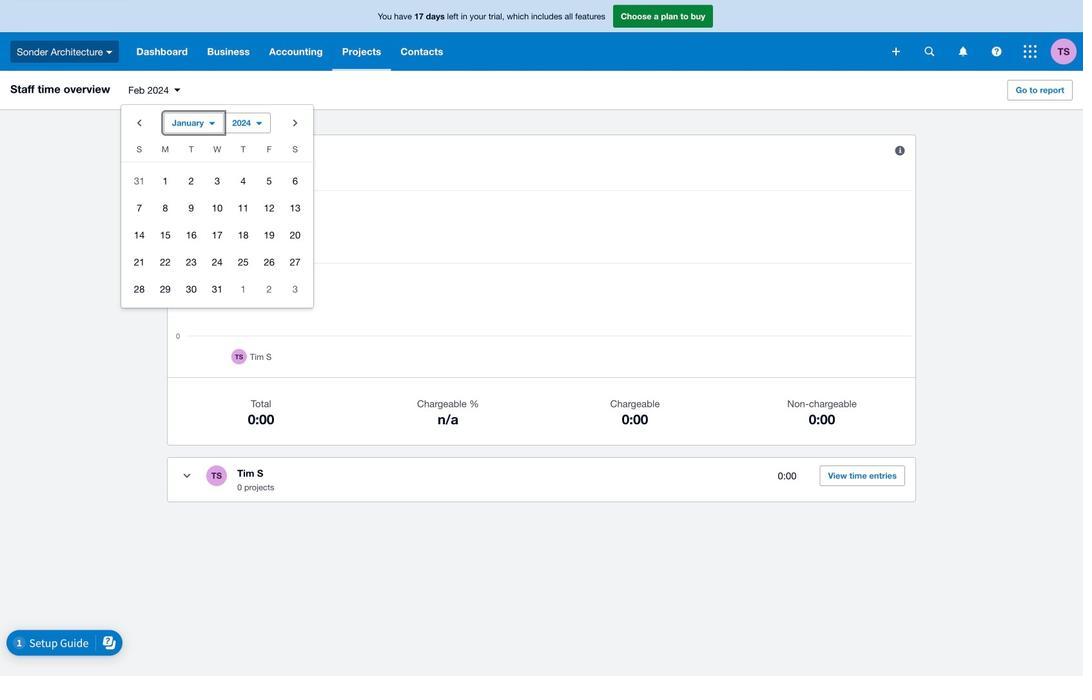 Task type: describe. For each thing, give the bounding box(es) containing it.
mon jan 01 2024 cell
[[152, 168, 178, 194]]

mon jan 15 2024 cell
[[152, 222, 178, 248]]

fri jan 05 2024 cell
[[256, 168, 282, 194]]

next month image
[[282, 110, 308, 136]]

tue jan 09 2024 cell
[[178, 195, 204, 221]]

1 row from the top
[[121, 141, 313, 162]]

sun jan 28 2024 cell
[[121, 277, 152, 302]]

wed jan 10 2024 cell
[[204, 195, 230, 221]]

0 horizontal spatial svg image
[[892, 48, 900, 55]]

tue jan 23 2024 cell
[[178, 250, 204, 275]]

5 row from the top
[[121, 249, 313, 276]]

4 row from the top
[[121, 222, 313, 249]]

thu jan 04 2024 cell
[[230, 168, 256, 194]]

sun jan 07 2024 cell
[[121, 195, 152, 221]]

thu jan 18 2024 cell
[[230, 222, 256, 248]]

2 horizontal spatial svg image
[[959, 47, 967, 56]]

sat jan 27 2024 cell
[[282, 250, 313, 275]]

wed jan 03 2024 cell
[[204, 168, 230, 194]]

mon jan 29 2024 cell
[[152, 277, 178, 302]]

tue jan 02 2024 cell
[[178, 168, 204, 194]]

sun jan 14 2024 cell
[[121, 222, 152, 248]]

2 horizontal spatial svg image
[[1024, 45, 1037, 58]]

thu jan 25 2024 cell
[[230, 250, 256, 275]]

last month image
[[126, 110, 152, 136]]

1 horizontal spatial svg image
[[925, 47, 935, 56]]



Task type: vqa. For each thing, say whether or not it's contained in the screenshot.
Empty state widget for the Total Cash In and Out feature, displaying a column graph summarising bank transaction data as Total Money In versus Total Money Out across all connected bank accounts, enabling a visual comparison of the two amounts. IMAGE
no



Task type: locate. For each thing, give the bounding box(es) containing it.
fri jan 26 2024 cell
[[256, 250, 282, 275]]

row down wed jan 03 2024 cell
[[121, 195, 313, 222]]

row group
[[121, 168, 313, 303]]

row up the wed jan 24 2024 cell
[[121, 222, 313, 249]]

row down wed jan 17 2024 cell
[[121, 249, 313, 276]]

fri jan 12 2024 cell
[[256, 195, 282, 221]]

svg image
[[925, 47, 935, 56], [959, 47, 967, 56], [106, 51, 113, 54]]

wed jan 31 2024 cell
[[204, 277, 230, 302]]

wed jan 24 2024 cell
[[204, 250, 230, 275]]

sun jan 21 2024 cell
[[121, 250, 152, 275]]

sat jan 13 2024 cell
[[282, 195, 313, 221]]

row
[[121, 141, 313, 162], [121, 168, 313, 195], [121, 195, 313, 222], [121, 222, 313, 249], [121, 249, 313, 276], [121, 276, 313, 303]]

sat jan 06 2024 cell
[[282, 168, 313, 194]]

2 row from the top
[[121, 168, 313, 195]]

tue jan 16 2024 cell
[[178, 222, 204, 248]]

1 horizontal spatial svg image
[[992, 47, 1002, 56]]

thu jan 11 2024 cell
[[230, 195, 256, 221]]

tue jan 30 2024 cell
[[178, 277, 204, 302]]

6 row from the top
[[121, 276, 313, 303]]

svg image
[[1024, 45, 1037, 58], [992, 47, 1002, 56], [892, 48, 900, 55]]

banner
[[0, 0, 1083, 71]]

row up wed jan 10 2024 cell
[[121, 168, 313, 195]]

fri jan 19 2024 cell
[[256, 222, 282, 248]]

sat jan 20 2024 cell
[[282, 222, 313, 248]]

0 horizontal spatial svg image
[[106, 51, 113, 54]]

group
[[121, 105, 313, 308]]

grid
[[121, 141, 313, 303]]

mon jan 22 2024 cell
[[152, 250, 178, 275]]

mon jan 08 2024 cell
[[152, 195, 178, 221]]

3 row from the top
[[121, 195, 313, 222]]

row down the wed jan 24 2024 cell
[[121, 276, 313, 303]]

row up wed jan 03 2024 cell
[[121, 141, 313, 162]]

wed jan 17 2024 cell
[[204, 222, 230, 248]]



